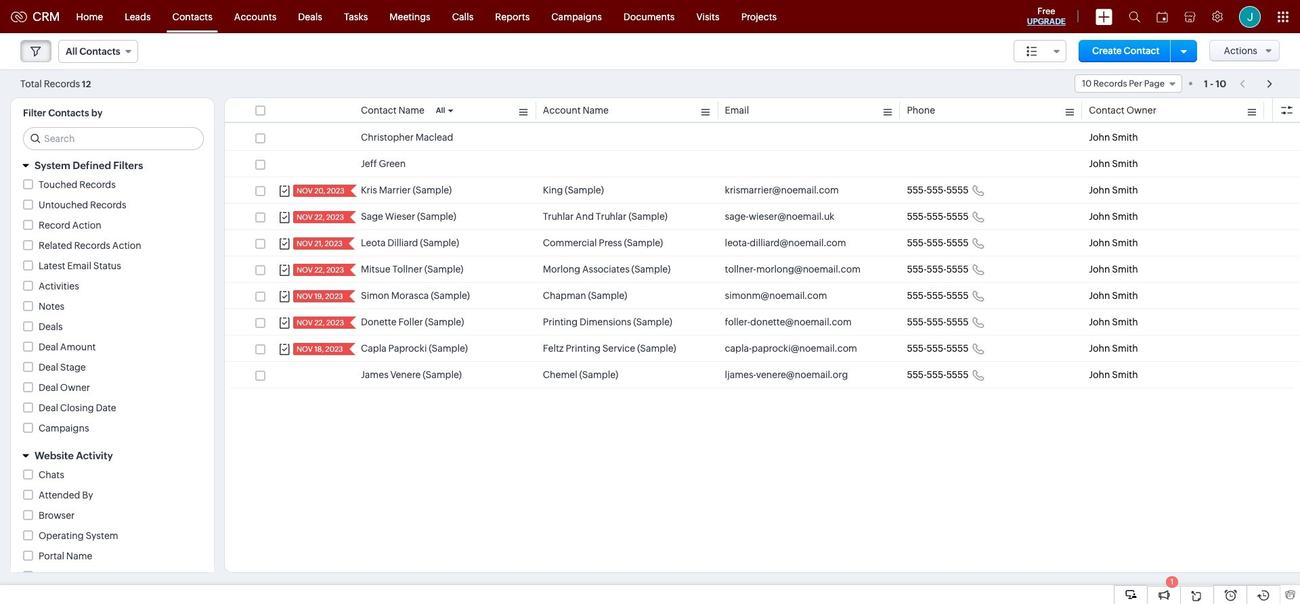 Task type: describe. For each thing, give the bounding box(es) containing it.
Search text field
[[24, 128, 203, 150]]

calendar image
[[1157, 11, 1169, 22]]

create menu element
[[1088, 0, 1121, 33]]

logo image
[[11, 11, 27, 22]]



Task type: locate. For each thing, give the bounding box(es) containing it.
create menu image
[[1096, 8, 1113, 25]]

size image
[[1027, 45, 1038, 58]]

search image
[[1129, 11, 1141, 22]]

search element
[[1121, 0, 1149, 33]]

profile image
[[1240, 6, 1261, 27]]

none field size
[[1014, 40, 1067, 62]]

None field
[[58, 40, 138, 63], [1014, 40, 1067, 62], [1075, 75, 1183, 93], [58, 40, 138, 63], [1075, 75, 1183, 93]]

row group
[[225, 125, 1301, 389]]

profile element
[[1232, 0, 1270, 33]]



Task type: vqa. For each thing, say whether or not it's contained in the screenshot.
Search element
yes



